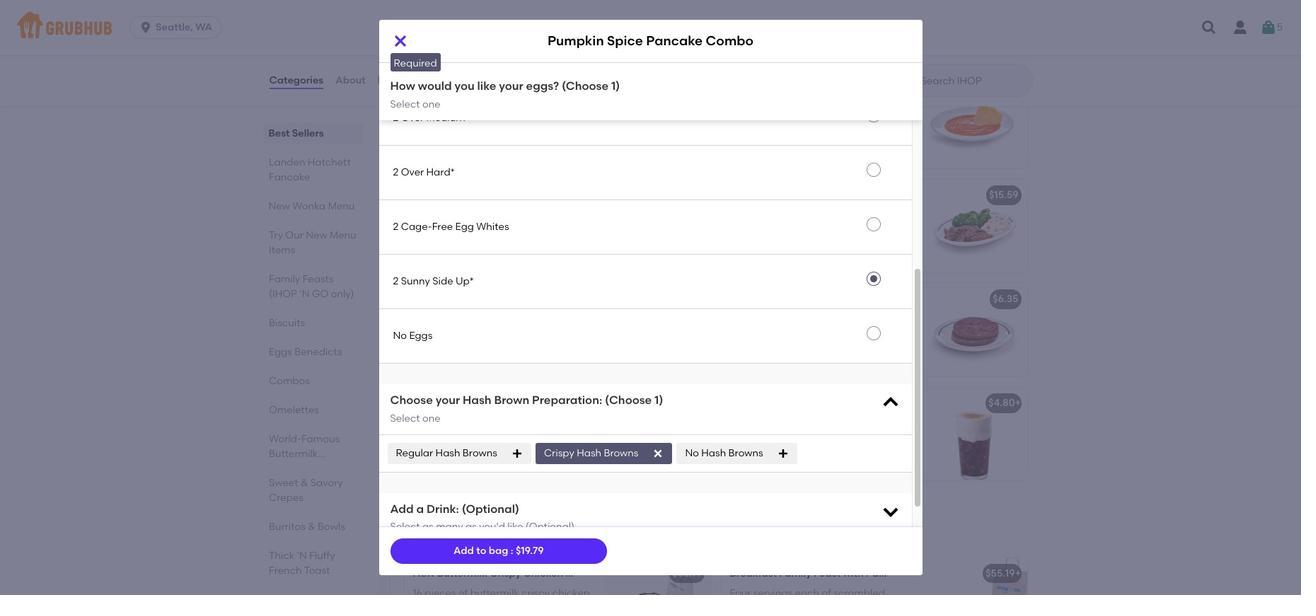 Task type: vqa. For each thing, say whether or not it's contained in the screenshot.
AMERICAN
no



Task type: describe. For each thing, give the bounding box(es) containing it.
2 sunny side up*
[[393, 275, 474, 287]]

5 button
[[1260, 15, 1283, 40]]

pancakes inside world-famous buttermilk pancakes sweet & savory crepes
[[269, 463, 315, 475]]

(choose inside how would you like your eggs? (choose 1) select one
[[562, 79, 609, 93]]

tossed inside five buttermilk crispy chicken strips tossed in nashville hot sauce. served with choice of dipping sauce.
[[413, 120, 445, 132]]

new 55+ pot roast image
[[921, 180, 1027, 272]]

sellers
[[292, 127, 324, 139]]

breakfast
[[730, 567, 777, 579]]

1) inside how would you like your eggs? (choose 1) select one
[[611, 79, 620, 93]]

$55.19 +
[[986, 567, 1021, 579]]

go for family feasts (ihop 'n go only) available for ihop 'n go only. not available for dine-in.
[[575, 510, 600, 527]]

(2)
[[954, 293, 968, 305]]

tossed inside golden-brown belgian waffle topped with 4 buttermilk crispy chicken strips tossed in spicy nashville hot sauce & served with a side of ranch dressing.
[[481, 30, 512, 42]]

breast
[[413, 224, 444, 236]]

only) for family feasts (ihop 'n go only)
[[331, 288, 354, 300]]

16 pieces of buttermilk crispy chicken breast strips, served with a side salad, a basket of french fries, and creamy sharp cheddar mac & cheese.  serves 4.
[[413, 209, 590, 279]]

1 vertical spatial sauce.
[[521, 134, 553, 146]]

hash inside choose your hash brown preparation:  (choose 1) select one
[[463, 394, 492, 407]]

1 horizontal spatial spice
[[607, 33, 643, 49]]

creamy
[[730, 105, 769, 117]]

1 horizontal spatial brew
[[910, 397, 935, 409]]

1 horizontal spatial combo
[[706, 33, 754, 49]]

pancake inside button
[[488, 397, 530, 409]]

regular
[[396, 447, 433, 459]]

required
[[394, 57, 437, 69]]

2 vertical spatial chicken
[[523, 567, 563, 579]]

tender
[[730, 209, 763, 221]]

2 for 2 over hard*
[[393, 166, 399, 178]]

new impossible™ sausage patties from plants (2) image
[[921, 284, 1027, 376]]

$19.79
[[516, 545, 544, 557]]

decadent
[[761, 120, 809, 132]]

2 as from the left
[[466, 521, 477, 533]]

& left bowls
[[308, 521, 315, 533]]

choice inside five buttermilk crispy chicken strips tossed in nashville hot sauce. served with choice of dipping sauce.
[[435, 134, 468, 146]]

pumpkin spice pancake combo inside button
[[413, 397, 569, 409]]

2 horizontal spatial pumpkin
[[754, 397, 797, 409]]

one inside choose your hash brown preparation:  (choose 1) select one
[[422, 412, 441, 424]]

four-
[[811, 120, 834, 132]]

1 horizontal spatial pancake
[[646, 33, 703, 49]]

2 over easy*
[[393, 57, 453, 69]]

our
[[285, 229, 303, 241]]

add to bag : $19.79
[[454, 545, 544, 557]]

feast for breakfast family feast with pancakes
[[600, 567, 627, 579]]

thick 'n fluffy french toast
[[269, 550, 335, 577]]

available
[[402, 530, 440, 540]]

2 cage-free egg whites button
[[379, 200, 912, 254]]

$55.19 for breakfast
[[672, 567, 702, 579]]

sweet
[[269, 477, 298, 489]]

cold for foam
[[829, 397, 852, 409]]

protein
[[433, 356, 467, 368]]

crispy for $55.19
[[490, 567, 521, 579]]

ihop
[[455, 530, 476, 540]]

chicken inside five buttermilk crispy chicken strips tossed in nashville hot sauce. served with choice of dipping sauce.
[[516, 105, 554, 117]]

2 for 2 sunny side up*
[[393, 275, 399, 287]]

family right breakfast
[[779, 567, 812, 579]]

sausages,
[[413, 328, 461, 340]]

0 vertical spatial sauce.
[[522, 120, 553, 132]]

categories button
[[269, 55, 324, 106]]

dipping
[[482, 134, 519, 146]]

combos
[[269, 375, 310, 387]]

five buttermilk crispy chicken strips tossed in nashville hot sauce. served with choice of dipping sauce.
[[413, 105, 589, 146]]

5
[[1277, 21, 1283, 33]]

family inside family feasts (ihop 'n go only) available for ihop 'n go only. not available for dine-in.
[[402, 510, 451, 527]]

best
[[269, 127, 290, 139]]

easy*
[[426, 57, 453, 69]]

0 vertical spatial beef
[[829, 209, 851, 221]]

buttermilk for new 55+ pot roast
[[437, 189, 488, 201]]

based
[[510, 313, 540, 325]]

buttermilk inside 16 pieces of buttermilk crispy chicken breast strips, served with a side salad, a basket of french fries, and creamy sharp cheddar mac & cheese.  serves 4.
[[470, 209, 519, 221]]

no hash browns
[[685, 447, 763, 459]]

$8.39
[[993, 85, 1019, 97]]

new impossible™ sausage patties from plants (2)
[[730, 293, 968, 305]]

crispy for $8.39
[[484, 85, 515, 97]]

medium*
[[426, 112, 470, 124]]

new tomato basil soup image
[[921, 76, 1027, 168]]

golden-brown belgian waffle topped with 4 buttermilk crispy chicken strips tossed in spicy nashville hot sauce & served with a side of ranch dressing.
[[413, 1, 581, 71]]

1 vertical spatial nashville
[[437, 85, 482, 97]]

1 vertical spatial pancakes
[[866, 567, 914, 579]]

brew inside 100% arabica iced cold brew sweetened with vanilla & topped with a pumpkin spice creamy cold foam.
[[847, 417, 871, 429]]

crispy inside 16 pieces of buttermilk crispy chicken breast strips, served with a side salad, a basket of french fries, and creamy sharp cheddar mac & cheese.  serves 4.
[[522, 209, 550, 221]]

up*
[[456, 275, 474, 287]]

new pumpkin spice cold foam cold brew image
[[921, 388, 1027, 480]]

browns for no hash browns
[[729, 447, 763, 459]]

with inside five buttermilk crispy chicken strips tossed in nashville hot sauce. served with choice of dipping sauce.
[[413, 134, 433, 146]]

you
[[455, 79, 475, 93]]

family up and
[[566, 189, 598, 201]]

select inside add a drink: (optional) select as many as you'd like (optional)
[[390, 521, 420, 533]]

pumpkin spice pancake combo image
[[604, 388, 710, 480]]

basil
[[809, 105, 832, 117]]

family feasts (ihop 'n go only)
[[269, 273, 354, 300]]

in.
[[616, 530, 625, 540]]

creamy inside 100% arabica iced cold brew sweetened with vanilla & topped with a pumpkin spice creamy cold foam.
[[834, 446, 871, 458]]

add for add to bag
[[454, 545, 474, 557]]

new nashville hot chicken & waffles image
[[604, 0, 710, 64]]

sharp
[[452, 252, 481, 264]]

& inside 2  impossible™ plant-based sausages, scrambled cage-free egg whites, seasonal fresh fruit & choice of 2 protein pancakes or multigrain toast.
[[541, 342, 549, 354]]

feasts for family feasts (ihop 'n go only)
[[302, 273, 333, 285]]

salad,
[[413, 238, 442, 250]]

world-
[[269, 433, 301, 445]]

crispy down preparation:
[[544, 447, 575, 459]]

chicken inside golden-brown belgian waffle topped with 4 buttermilk crispy chicken strips tossed in spicy nashville hot sauce & served with a side of ranch dressing.
[[413, 30, 450, 42]]

chicken inside 16 pieces of buttermilk crispy chicken breast strips, served with a side salad, a basket of french fries, and creamy sharp cheddar mac & cheese.  serves 4.
[[553, 209, 590, 221]]

svg image inside 5 button
[[1260, 19, 1277, 36]]

a inside tender slow-braised beef in a rich beef gravy.
[[864, 209, 871, 221]]

go for family feasts (ihop 'n go only)
[[312, 288, 328, 300]]

hard*
[[426, 166, 455, 178]]

hot inside golden-brown belgian waffle topped with 4 buttermilk crispy chicken strips tossed in spicy nashville hot sauce & served with a side of ranch dressing.
[[458, 44, 474, 56]]

like inside add a drink: (optional) select as many as you'd like (optional)
[[508, 521, 523, 533]]

belgian
[[485, 1, 521, 13]]

over for hard*
[[401, 166, 424, 178]]

crispy for $15.59
[[490, 189, 521, 201]]

'n inside the family feasts (ihop 'n go only)
[[299, 288, 309, 300]]

hatchett
[[307, 156, 350, 168]]

combo inside button
[[533, 397, 569, 409]]

go
[[489, 530, 501, 540]]

of up strips,
[[458, 209, 468, 221]]

how would you like your eggs? (choose 1) select one
[[390, 79, 620, 110]]

new buttermilk crispy chicken family feast image for new
[[604, 180, 710, 272]]

feasts for family feasts (ihop 'n go only) available for ihop 'n go only. not available for dine-in.
[[455, 510, 503, 527]]

buttermilk inside five buttermilk crispy chicken strips tossed in nashville hot sauce. served with choice of dipping sauce.
[[434, 105, 483, 117]]

& left fries
[[590, 85, 598, 97]]

hash for no hash browns
[[702, 447, 726, 459]]

of down whites
[[488, 238, 498, 250]]

brown
[[494, 394, 530, 407]]

roast
[[793, 189, 821, 201]]

crepes
[[269, 492, 303, 504]]

(ihop for family feasts (ihop 'n go only) available for ihop 'n go only. not available for dine-in.
[[507, 510, 552, 527]]

your inside how would you like your eggs? (choose 1) select one
[[499, 79, 524, 93]]

select inside choose your hash brown preparation:  (choose 1) select one
[[390, 412, 420, 424]]

strips
[[560, 85, 588, 97]]

cheese
[[834, 120, 868, 132]]

buttermilk inside world-famous buttermilk pancakes sweet & savory crepes
[[269, 448, 318, 460]]

served inside golden-brown belgian waffle topped with 4 buttermilk crispy chicken strips tossed in spicy nashville hot sauce & served with a side of ranch dressing.
[[518, 44, 550, 56]]

a inside golden-brown belgian waffle topped with 4 buttermilk crispy chicken strips tossed in spicy nashville hot sauce & served with a side of ranch dressing.
[[575, 44, 581, 56]]

buttermilk inside golden-brown belgian waffle topped with 4 buttermilk crispy chicken strips tossed in spicy nashville hot sauce & served with a side of ranch dressing.
[[481, 16, 530, 28]]

0 vertical spatial menu
[[328, 200, 355, 212]]

+ for $4.80
[[1015, 397, 1021, 409]]

2 for from the left
[[581, 530, 592, 540]]

landen
[[269, 156, 305, 168]]

0 horizontal spatial (optional)
[[462, 502, 519, 516]]

no for no hash browns
[[685, 447, 699, 459]]

hot inside five buttermilk crispy chicken strips tossed in nashville hot sauce. served with choice of dipping sauce.
[[503, 120, 519, 132]]

2 cage-free egg whites
[[393, 221, 509, 233]]

strips inside five buttermilk crispy chicken strips tossed in nashville hot sauce. served with choice of dipping sauce.
[[556, 105, 582, 117]]

mac
[[528, 252, 550, 264]]

of inside golden-brown belgian waffle topped with 4 buttermilk crispy chicken strips tossed in spicy nashville hot sauce & served with a side of ranch dressing.
[[435, 59, 444, 71]]

hash for crispy hash browns
[[577, 447, 602, 459]]

eggs inside "button"
[[409, 330, 433, 342]]

add a drink: (optional) select as many as you'd like (optional)
[[390, 502, 575, 533]]

drink:
[[427, 502, 459, 516]]

basket
[[453, 238, 486, 250]]

preparation:
[[532, 394, 602, 407]]

new 55+ pot roast
[[730, 189, 821, 201]]

eggs?
[[526, 79, 559, 93]]

dine-
[[594, 530, 616, 540]]

2 for 2 over easy*
[[393, 57, 399, 69]]

chicken for crispy
[[523, 189, 563, 201]]

many
[[436, 521, 463, 533]]

pumpkin
[[761, 446, 804, 458]]

browns for regular hash browns
[[463, 447, 497, 459]]

4
[[473, 16, 479, 28]]

cage-
[[517, 328, 546, 340]]

(ihop for family feasts (ihop 'n go only)
[[269, 288, 297, 300]]

biscuits
[[269, 317, 305, 329]]

not
[[524, 530, 539, 540]]

try our new menu items
[[269, 229, 356, 256]]

pancakes
[[469, 356, 517, 368]]

vanilla
[[807, 432, 839, 444]]

breakfast family feast with pancakes image
[[921, 558, 1027, 595]]

wonka
[[292, 200, 326, 212]]

impossible™ for plant-
[[421, 313, 478, 325]]

& inside 100% arabica iced cold brew sweetened with vanilla & topped with a pumpkin spice creamy cold foam.
[[841, 432, 848, 444]]

pieces
[[425, 209, 456, 221]]

side inside golden-brown belgian waffle topped with 4 buttermilk crispy chicken strips tossed in spicy nashville hot sauce & served with a side of ranch dressing.
[[413, 59, 433, 71]]

seattle,
[[156, 21, 193, 33]]

'n inside thick 'n fluffy french toast
[[297, 550, 307, 562]]

burritos
[[269, 521, 305, 533]]

would
[[418, 79, 452, 93]]

your inside choose your hash brown preparation:  (choose 1) select one
[[436, 394, 460, 407]]

chicken for strips
[[518, 85, 558, 97]]

in inside five buttermilk crispy chicken strips tossed in nashville hot sauce. served with choice of dipping sauce.
[[447, 120, 455, 132]]

new buttermilk crispy chicken family feast for new
[[413, 189, 627, 201]]

toast
[[304, 565, 330, 577]]

fries
[[600, 85, 623, 97]]

choice inside 2  impossible™ plant-based sausages, scrambled cage-free egg whites, seasonal fresh fruit & choice of 2 protein pancakes or multigrain toast.
[[551, 342, 583, 354]]

a inside 100% arabica iced cold brew sweetened with vanilla & topped with a pumpkin spice creamy cold foam.
[[752, 446, 759, 458]]

french inside thick 'n fluffy french toast
[[269, 565, 302, 577]]

1 as from the left
[[422, 521, 434, 533]]

$55.19 for new
[[672, 189, 702, 201]]



Task type: locate. For each thing, give the bounding box(es) containing it.
new nashville hot chicken melt image
[[921, 0, 1027, 64]]

omelettes
[[269, 404, 319, 416]]

with inside 16 pieces of buttermilk crispy chicken breast strips, served with a side salad, a basket of french fries, and creamy sharp cheddar mac & cheese.  serves 4.
[[511, 224, 531, 236]]

0 horizontal spatial as
[[422, 521, 434, 533]]

1 vertical spatial choice
[[551, 342, 583, 354]]

select down how
[[390, 98, 420, 110]]

fruit
[[520, 342, 539, 354]]

tossed
[[481, 30, 512, 42], [413, 120, 445, 132]]

over for easy*
[[401, 57, 424, 69]]

new inside try our new menu items
[[306, 229, 327, 241]]

only) for family feasts (ihop 'n go only) available for ihop 'n go only. not available for dine-in.
[[604, 510, 641, 527]]

topped down golden-
[[413, 16, 448, 28]]

2 select from the top
[[390, 412, 420, 424]]

a down creamy
[[752, 120, 759, 132]]

cage-
[[401, 221, 432, 233]]

spice
[[806, 446, 831, 458]]

feasts inside the family feasts (ihop 'n go only)
[[302, 273, 333, 285]]

& inside golden-brown belgian waffle topped with 4 buttermilk crispy chicken strips tossed in spicy nashville hot sauce & served with a side of ranch dressing.
[[508, 44, 516, 56]]

over for medium*
[[401, 112, 424, 124]]

side up would
[[413, 59, 433, 71]]

new impossible™ plant-based sausage power combo image
[[604, 284, 710, 376]]

1) down no eggs "button"
[[655, 394, 663, 407]]

1 vertical spatial (choose
[[605, 394, 652, 407]]

1 over from the top
[[401, 57, 424, 69]]

chicken down new nashville crispy chicken strips & fries
[[516, 105, 554, 117]]

nashville inside five buttermilk crispy chicken strips tossed in nashville hot sauce. served with choice of dipping sauce.
[[458, 120, 501, 132]]

Search IHOP search field
[[920, 74, 1028, 88]]

0 vertical spatial add
[[390, 502, 414, 516]]

2 vertical spatial in
[[853, 209, 862, 221]]

buttermilk down you
[[434, 105, 483, 117]]

cold left foam
[[829, 397, 852, 409]]

family up available
[[402, 510, 451, 527]]

3 select from the top
[[390, 521, 420, 533]]

seasonal
[[449, 342, 491, 354]]

eggs down biscuits at the bottom of page
[[269, 346, 292, 358]]

1 vertical spatial chicken
[[516, 105, 554, 117]]

as left many
[[422, 521, 434, 533]]

go inside the family feasts (ihop 'n go only)
[[312, 288, 328, 300]]

topped inside 100% arabica iced cold brew sweetened with vanilla & topped with a pumpkin spice creamy cold foam.
[[851, 432, 886, 444]]

topped for cheese
[[860, 105, 895, 117]]

chicken down $19.79
[[523, 567, 563, 579]]

0 vertical spatial new buttermilk crispy chicken family feast
[[413, 189, 627, 201]]

a down sweetened
[[752, 446, 759, 458]]

svg image left seattle,
[[139, 21, 153, 35]]

side
[[433, 275, 453, 287]]

2 for 2 over medium*
[[393, 112, 399, 124]]

0 horizontal spatial like
[[477, 79, 496, 93]]

feasts up ihop
[[455, 510, 503, 527]]

in left rich
[[853, 209, 862, 221]]

one
[[422, 98, 441, 110], [422, 412, 441, 424]]

feast for new 55+ pot roast
[[600, 189, 627, 201]]

0 vertical spatial pumpkin spice pancake combo
[[548, 33, 754, 49]]

1 horizontal spatial pumpkin
[[548, 33, 604, 49]]

as left you'd
[[466, 521, 477, 533]]

(choose right preparation:
[[605, 394, 652, 407]]

patties
[[860, 293, 894, 305]]

nashville up easy* on the top
[[413, 44, 456, 56]]

of inside 2  impossible™ plant-based sausages, scrambled cage-free egg whites, seasonal fresh fruit & choice of 2 protein pancakes or multigrain toast.
[[413, 356, 422, 368]]

add down ihop
[[454, 545, 474, 557]]

thick
[[269, 550, 294, 562]]

1 new buttermilk crispy chicken family feast image from the top
[[604, 180, 710, 272]]

like inside how would you like your eggs? (choose 1) select one
[[477, 79, 496, 93]]

0 vertical spatial 1)
[[611, 79, 620, 93]]

(choose up served at the top
[[562, 79, 609, 93]]

cold inside 100% arabica iced cold brew sweetened with vanilla & topped with a pumpkin spice creamy cold foam.
[[822, 417, 845, 429]]

0 horizontal spatial browns
[[463, 447, 497, 459]]

0 horizontal spatial combo
[[533, 397, 569, 409]]

svg image
[[139, 21, 153, 35], [512, 448, 523, 459], [653, 448, 664, 459], [881, 502, 901, 522]]

go up the "dine-" on the bottom of page
[[575, 510, 600, 527]]

new buttermilk crispy chicken family feast
[[413, 189, 627, 201], [413, 567, 627, 579]]

go down try our new menu items
[[312, 288, 328, 300]]

1 vertical spatial crispy
[[486, 105, 514, 117]]

one inside how would you like your eggs? (choose 1) select one
[[422, 98, 441, 110]]

hot up ranch
[[458, 44, 474, 56]]

1 vertical spatial brew
[[847, 417, 871, 429]]

iced
[[798, 417, 819, 429]]

2 + from the top
[[1015, 567, 1021, 579]]

+ for $55.19
[[1015, 567, 1021, 579]]

strips up served at the top
[[556, 105, 582, 117]]

1 horizontal spatial in
[[515, 30, 523, 42]]

1 horizontal spatial (optional)
[[526, 521, 575, 533]]

2 vertical spatial nashville
[[458, 120, 501, 132]]

over down how
[[401, 112, 424, 124]]

cold right foam
[[885, 397, 908, 409]]

buttermilk up strips,
[[470, 209, 519, 221]]

0 vertical spatial creamy
[[413, 252, 450, 264]]

ranch
[[447, 59, 475, 71]]

0 horizontal spatial pancake
[[488, 397, 530, 409]]

go inside family feasts (ihop 'n go only) available for ihop 'n go only. not available for dine-in.
[[575, 510, 600, 527]]

1 vertical spatial feasts
[[455, 510, 503, 527]]

no inside no eggs "button"
[[393, 330, 407, 342]]

0 horizontal spatial beef
[[730, 224, 752, 236]]

1 vertical spatial new buttermilk crispy chicken family feast
[[413, 567, 627, 579]]

impossible™ for sausage
[[754, 293, 813, 305]]

1 vertical spatial your
[[436, 394, 460, 407]]

2 for 2 cage-free egg whites
[[393, 221, 399, 233]]

a inside creamy tomato basil soup topped with a decadent four-cheese crisp.
[[752, 120, 759, 132]]

spice up "iced"
[[799, 397, 827, 409]]

(choose
[[562, 79, 609, 93], [605, 394, 652, 407]]

bowls
[[317, 521, 345, 533]]

spice inside button
[[458, 397, 485, 409]]

french up cheddar
[[500, 238, 533, 250]]

pumpkin inside pumpkin spice pancake combo button
[[413, 397, 456, 409]]

crispy up whites
[[490, 189, 521, 201]]

0 vertical spatial go
[[312, 288, 328, 300]]

100% arabica iced cold brew sweetened with vanilla & topped with a pumpkin spice creamy cold foam.
[[730, 417, 894, 472]]

buttermilk for breakfast family feast with pancakes
[[437, 567, 488, 579]]

pot
[[775, 189, 791, 201]]

0 horizontal spatial choice
[[435, 134, 468, 146]]

sauce. right dipping
[[521, 134, 553, 146]]

1 horizontal spatial 1)
[[655, 394, 663, 407]]

no for no eggs
[[393, 330, 407, 342]]

of inside five buttermilk crispy chicken strips tossed in nashville hot sauce. served with choice of dipping sauce.
[[470, 134, 480, 146]]

1 browns from the left
[[463, 447, 497, 459]]

feasts down try our new menu items
[[302, 273, 333, 285]]

(choose inside choose your hash brown preparation:  (choose 1) select one
[[605, 394, 652, 407]]

slow-
[[765, 209, 791, 221]]

with inside creamy tomato basil soup topped with a decadent four-cheese crisp.
[[730, 120, 750, 132]]

served inside 16 pieces of buttermilk crispy chicken breast strips, served with a side salad, a basket of french fries, and creamy sharp cheddar mac & cheese.  serves 4.
[[477, 224, 509, 236]]

1 one from the top
[[422, 98, 441, 110]]

crispy inside five buttermilk crispy chicken strips tossed in nashville hot sauce. served with choice of dipping sauce.
[[486, 105, 514, 117]]

browns for crispy hash browns
[[604, 447, 639, 459]]

available
[[541, 530, 579, 540]]

a inside add a drink: (optional) select as many as you'd like (optional)
[[416, 502, 424, 516]]

pumpkin down toast.
[[413, 397, 456, 409]]

impossible™
[[754, 293, 813, 305], [421, 313, 478, 325]]

pumpkin up arabica
[[754, 397, 797, 409]]

only) inside the family feasts (ihop 'n go only)
[[331, 288, 354, 300]]

0 horizontal spatial only)
[[331, 288, 354, 300]]

of left ranch
[[435, 59, 444, 71]]

svg image left no hash browns
[[653, 448, 664, 459]]

a down 2 cage-free egg whites
[[444, 238, 451, 250]]

toast.
[[413, 371, 440, 383]]

3 browns from the left
[[729, 447, 763, 459]]

french inside 16 pieces of buttermilk crispy chicken breast strips, served with a side salad, a basket of french fries, and creamy sharp cheddar mac & cheese.  serves 4.
[[500, 238, 533, 250]]

(ihop inside family feasts (ihop 'n go only) available for ihop 'n go only. not available for dine-in.
[[507, 510, 552, 527]]

1 horizontal spatial like
[[508, 521, 523, 533]]

0 horizontal spatial impossible™
[[421, 313, 478, 325]]

1 vertical spatial new buttermilk crispy chicken family feast image
[[604, 558, 710, 595]]

2  impossible™ plant-based sausages, scrambled cage-free egg whites, seasonal fresh fruit & choice of 2 protein pancakes or multigrain toast.
[[413, 313, 586, 383]]

+
[[1015, 397, 1021, 409], [1015, 567, 1021, 579]]

'n up available
[[555, 510, 572, 527]]

'n
[[299, 288, 309, 300], [555, 510, 572, 527], [478, 530, 487, 540], [297, 550, 307, 562]]

1 vertical spatial french
[[269, 565, 302, 577]]

impossible™ inside 2  impossible™ plant-based sausages, scrambled cage-free egg whites, seasonal fresh fruit & choice of 2 protein pancakes or multigrain toast.
[[421, 313, 478, 325]]

2 new buttermilk crispy chicken family feast image from the top
[[604, 558, 710, 595]]

crispy inside golden-brown belgian waffle topped with 4 buttermilk crispy chicken strips tossed in spicy nashville hot sauce & served with a side of ranch dressing.
[[533, 16, 561, 28]]

2 left cage-
[[393, 221, 399, 233]]

topped for chicken
[[413, 16, 448, 28]]

select inside how would you like your eggs? (choose 1) select one
[[390, 98, 420, 110]]

1 horizontal spatial beef
[[829, 209, 851, 221]]

1 vertical spatial topped
[[860, 105, 895, 117]]

new nashville crispy chicken strips & fries image
[[604, 76, 710, 168]]

2 over medium* button
[[379, 91, 912, 145]]

choose your hash brown preparation:  (choose 1) select one
[[390, 394, 663, 424]]

a up strips
[[575, 44, 581, 56]]

(ihop inside the family feasts (ihop 'n go only)
[[269, 288, 297, 300]]

2 vertical spatial buttermilk
[[437, 567, 488, 579]]

1 horizontal spatial for
[[581, 530, 592, 540]]

crispy
[[533, 16, 561, 28], [486, 105, 514, 117], [522, 209, 550, 221]]

free
[[546, 328, 565, 340]]

new pumpkin spice cold foam cold brew
[[730, 397, 935, 409]]

add up available
[[390, 502, 414, 516]]

new buttermilk crispy chicken family feast image for breakfast
[[604, 558, 710, 595]]

0 vertical spatial like
[[477, 79, 496, 93]]

1 select from the top
[[390, 98, 420, 110]]

five
[[413, 105, 432, 117]]

and
[[560, 238, 579, 250]]

0 horizontal spatial in
[[447, 120, 455, 132]]

0 vertical spatial hot
[[458, 44, 474, 56]]

2 one from the top
[[422, 412, 441, 424]]

2 horizontal spatial spice
[[799, 397, 827, 409]]

2 new buttermilk crispy chicken family feast from the top
[[413, 567, 627, 579]]

0 horizontal spatial eggs
[[269, 346, 292, 358]]

0 horizontal spatial creamy
[[413, 252, 450, 264]]

main navigation navigation
[[0, 0, 1301, 55]]

crispy hash browns
[[544, 447, 639, 459]]

for left the "dine-" on the bottom of page
[[581, 530, 592, 540]]

& right vanilla
[[841, 432, 848, 444]]

2 up toast.
[[425, 356, 430, 368]]

1 new buttermilk crispy chicken family feast from the top
[[413, 189, 627, 201]]

0 horizontal spatial go
[[312, 288, 328, 300]]

0 vertical spatial buttermilk
[[437, 189, 488, 201]]

for left ihop
[[442, 530, 453, 540]]

categories
[[269, 74, 324, 86]]

pumpkin spice pancake combo up fries
[[548, 33, 754, 49]]

golden-brown belgian waffle topped with 4 buttermilk crispy chicken strips tossed in spicy nashville hot sauce & served with a side of ranch dressing. button
[[404, 0, 710, 71]]

1 horizontal spatial browns
[[604, 447, 639, 459]]

side inside 16 pieces of buttermilk crispy chicken breast strips, served with a side salad, a basket of french fries, and creamy sharp cheddar mac & cheese.  serves 4.
[[542, 224, 562, 236]]

hash for regular hash browns
[[436, 447, 460, 459]]

topped inside creamy tomato basil soup topped with a decadent four-cheese crisp.
[[860, 105, 895, 117]]

in inside golden-brown belgian waffle topped with 4 buttermilk crispy chicken strips tossed in spicy nashville hot sauce & served with a side of ranch dressing.
[[515, 30, 523, 42]]

nashville down ranch
[[437, 85, 482, 97]]

1) right strips
[[611, 79, 620, 93]]

1 vertical spatial (optional)
[[526, 521, 575, 533]]

0 horizontal spatial (ihop
[[269, 288, 297, 300]]

1 vertical spatial combo
[[533, 397, 569, 409]]

served down spicy
[[518, 44, 550, 56]]

no eggs button
[[379, 309, 912, 363]]

buttermilk down to
[[437, 567, 488, 579]]

fresh
[[494, 342, 517, 354]]

2 over from the top
[[401, 112, 424, 124]]

seattle, wa
[[156, 21, 212, 33]]

side up fries,
[[542, 224, 562, 236]]

0 vertical spatial tossed
[[481, 30, 512, 42]]

2 left hard*
[[393, 166, 399, 178]]

0 horizontal spatial feasts
[[302, 273, 333, 285]]

your down dressing.
[[499, 79, 524, 93]]

$4.80 +
[[989, 397, 1021, 409]]

$6.35
[[993, 293, 1019, 305]]

(ihop up biscuits at the bottom of page
[[269, 288, 297, 300]]

2 left sunny
[[393, 275, 399, 287]]

only) down try our new menu items
[[331, 288, 354, 300]]

buttermilk down belgian
[[481, 16, 530, 28]]

0 vertical spatial feasts
[[302, 273, 333, 285]]

new buttermilk crispy chicken family feast for breakfast
[[413, 567, 627, 579]]

brew right foam
[[910, 397, 935, 409]]

1 vertical spatial hot
[[503, 120, 519, 132]]

1 horizontal spatial (ihop
[[507, 510, 552, 527]]

family down available
[[566, 567, 598, 579]]

browns
[[463, 447, 497, 459], [604, 447, 639, 459], [729, 447, 763, 459]]

2 vertical spatial select
[[390, 521, 420, 533]]

2 for 2  impossible™ plant-based sausages, scrambled cage-free egg whites, seasonal fresh fruit & choice of 2 protein pancakes or multigrain toast.
[[413, 313, 418, 325]]

0 horizontal spatial strips
[[453, 30, 478, 42]]

1 vertical spatial add
[[454, 545, 474, 557]]

beef right braised
[[829, 209, 851, 221]]

sauce. left served at the top
[[522, 120, 553, 132]]

0 vertical spatial (ihop
[[269, 288, 297, 300]]

1 vertical spatial side
[[542, 224, 562, 236]]

served
[[556, 120, 589, 132]]

0 vertical spatial (choose
[[562, 79, 609, 93]]

spice left brown
[[458, 397, 485, 409]]

how
[[390, 79, 415, 93]]

topped inside golden-brown belgian waffle topped with 4 buttermilk crispy chicken strips tossed in spicy nashville hot sauce & served with a side of ranch dressing.
[[413, 16, 448, 28]]

0 horizontal spatial brew
[[847, 417, 871, 429]]

2  impossible™ plant-based sausages, scrambled cage-free egg whites, seasonal fresh fruit & choice of 2 protein pancakes or multigrain toast. button
[[404, 284, 710, 383]]

1 horizontal spatial pancakes
[[866, 567, 914, 579]]

$55.19
[[672, 189, 702, 201], [672, 567, 702, 579], [986, 567, 1015, 579]]

hot up dipping
[[503, 120, 519, 132]]

0 vertical spatial pancakes
[[269, 463, 315, 475]]

topped up cold
[[851, 432, 886, 444]]

0 vertical spatial brew
[[910, 397, 935, 409]]

foam
[[855, 397, 882, 409]]

add inside add a drink: (optional) select as many as you'd like (optional)
[[390, 502, 414, 516]]

0 vertical spatial one
[[422, 98, 441, 110]]

chicken up and
[[553, 209, 590, 221]]

1 vertical spatial tossed
[[413, 120, 445, 132]]

crispy down add to bag : $19.79
[[490, 567, 521, 579]]

0 vertical spatial no
[[393, 330, 407, 342]]

1 vertical spatial pumpkin spice pancake combo
[[413, 397, 569, 409]]

0 horizontal spatial side
[[413, 59, 433, 71]]

feasts inside family feasts (ihop 'n go only) available for ihop 'n go only. not available for dine-in.
[[455, 510, 503, 527]]

new wonka menu
[[269, 200, 355, 212]]

strips down "4"
[[453, 30, 478, 42]]

1 horizontal spatial as
[[466, 521, 477, 533]]

in left spicy
[[515, 30, 523, 42]]

sausage
[[815, 293, 858, 305]]

add
[[390, 502, 414, 516], [454, 545, 474, 557]]

0 vertical spatial impossible™
[[754, 293, 813, 305]]

fluffy
[[309, 550, 335, 562]]

strips inside golden-brown belgian waffle topped with 4 buttermilk crispy chicken strips tossed in spicy nashville hot sauce & served with a side of ranch dressing.
[[453, 30, 478, 42]]

cheddar
[[483, 252, 526, 264]]

in down you
[[447, 120, 455, 132]]

2 left five
[[393, 112, 399, 124]]

only) inside family feasts (ihop 'n go only) available for ihop 'n go only. not available for dine-in.
[[604, 510, 641, 527]]

0 vertical spatial chicken
[[518, 85, 558, 97]]

1 horizontal spatial eggs
[[409, 330, 433, 342]]

seattle, wa button
[[130, 16, 227, 39]]

pumpkin up strips
[[548, 33, 604, 49]]

whites,
[[413, 342, 446, 354]]

svg image down cold
[[881, 502, 901, 522]]

svg image inside seattle, wa button
[[139, 21, 153, 35]]

brown
[[452, 1, 483, 13]]

new buttermilk crispy chicken family feast down :
[[413, 567, 627, 579]]

in inside tender slow-braised beef in a rich beef gravy.
[[853, 209, 862, 221]]

1 horizontal spatial side
[[542, 224, 562, 236]]

1 vertical spatial only)
[[604, 510, 641, 527]]

eggs up whites,
[[409, 330, 433, 342]]

0 vertical spatial new buttermilk crispy chicken family feast image
[[604, 180, 710, 272]]

1 for from the left
[[442, 530, 453, 540]]

1 horizontal spatial add
[[454, 545, 474, 557]]

1 horizontal spatial hot
[[503, 120, 519, 132]]

fancake
[[269, 171, 310, 183]]

svg image
[[1201, 19, 1218, 36], [1260, 19, 1277, 36], [392, 33, 409, 50], [881, 393, 901, 413], [777, 448, 789, 459]]

2 browns from the left
[[604, 447, 639, 459]]

spice up fries
[[607, 33, 643, 49]]

feasts
[[302, 273, 333, 285], [455, 510, 503, 527]]

famous
[[301, 433, 339, 445]]

creamy inside 16 pieces of buttermilk crispy chicken breast strips, served with a side salad, a basket of french fries, and creamy sharp cheddar mac & cheese.  serves 4.
[[413, 252, 450, 264]]

0 vertical spatial +
[[1015, 397, 1021, 409]]

creamy up cheese.
[[413, 252, 450, 264]]

your down toast.
[[436, 394, 460, 407]]

1 vertical spatial chicken
[[523, 189, 563, 201]]

1 vertical spatial like
[[508, 521, 523, 533]]

select left many
[[390, 521, 420, 533]]

1 horizontal spatial choice
[[551, 342, 583, 354]]

2 vertical spatial buttermilk
[[470, 209, 519, 221]]

1 vertical spatial (ihop
[[507, 510, 552, 527]]

& inside 16 pieces of buttermilk crispy chicken breast strips, served with a side salad, a basket of french fries, and creamy sharp cheddar mac & cheese.  serves 4.
[[553, 252, 560, 264]]

3 over from the top
[[401, 166, 424, 178]]

one up the 2 over medium*
[[422, 98, 441, 110]]

'n left go
[[478, 530, 487, 540]]

add for add a drink: (optional)
[[390, 502, 414, 516]]

a up fries,
[[534, 224, 540, 236]]

scrambled
[[463, 328, 515, 340]]

menu inside try our new menu items
[[329, 229, 356, 241]]

like left not at the bottom
[[508, 521, 523, 533]]

new buttermilk crispy chicken family feast image
[[604, 180, 710, 272], [604, 558, 710, 595]]

burritos & bowls
[[269, 521, 345, 533]]

1 vertical spatial menu
[[329, 229, 356, 241]]

no eggs
[[393, 330, 433, 342]]

1 horizontal spatial strips
[[556, 105, 582, 117]]

buttermilk up "pieces" at the top left
[[437, 189, 488, 201]]

foam.
[[730, 460, 758, 472]]

1 + from the top
[[1015, 397, 1021, 409]]

1 vertical spatial in
[[447, 120, 455, 132]]

rich
[[873, 209, 891, 221]]

family down items
[[269, 273, 300, 285]]

try
[[269, 229, 283, 241]]

landen hatchett fancake
[[269, 156, 350, 183]]

family inside the family feasts (ihop 'n go only)
[[269, 273, 300, 285]]

0 vertical spatial crispy
[[533, 16, 561, 28]]

menu
[[328, 200, 355, 212], [329, 229, 356, 241]]

1 horizontal spatial served
[[518, 44, 550, 56]]

'n up biscuits at the bottom of page
[[299, 288, 309, 300]]

golden-
[[413, 1, 452, 13]]

2 sunny side up* button
[[379, 255, 912, 309]]

1) inside choose your hash brown preparation:  (choose 1) select one
[[655, 394, 663, 407]]

a left drink:
[[416, 502, 424, 516]]

crispy down "waffle"
[[533, 16, 561, 28]]

4.
[[486, 267, 494, 279]]

nashville inside golden-brown belgian waffle topped with 4 buttermilk crispy chicken strips tossed in spicy nashville hot sauce & served with a side of ranch dressing.
[[413, 44, 456, 56]]

2 vertical spatial over
[[401, 166, 424, 178]]

nashville up dipping
[[458, 120, 501, 132]]

braised
[[791, 209, 827, 221]]

no
[[393, 330, 407, 342], [685, 447, 699, 459]]

reviews
[[378, 74, 417, 86]]

100%
[[730, 417, 755, 429]]

new nashville crispy chicken strips & fries
[[413, 85, 623, 97]]

cold for brew
[[822, 417, 845, 429]]

one down choose
[[422, 412, 441, 424]]

0 horizontal spatial no
[[393, 330, 407, 342]]

your
[[499, 79, 524, 93], [436, 394, 460, 407]]

creamy left cold
[[834, 446, 871, 458]]

choice down medium*
[[435, 134, 468, 146]]

impossible™ left sausage
[[754, 293, 813, 305]]

only.
[[503, 530, 522, 540]]

1 vertical spatial 1)
[[655, 394, 663, 407]]

2 inside button
[[393, 221, 399, 233]]

brew
[[910, 397, 935, 409], [847, 417, 871, 429]]

svg image down choose your hash brown preparation:  (choose 1) select one
[[512, 448, 523, 459]]

sauce.
[[522, 120, 553, 132], [521, 134, 553, 146]]

0 horizontal spatial pumpkin
[[413, 397, 456, 409]]

brew down foam
[[847, 417, 871, 429]]

& inside world-famous buttermilk pancakes sweet & savory crepes
[[300, 477, 308, 489]]

topped up crisp.
[[860, 105, 895, 117]]

choice down 'egg' on the bottom
[[551, 342, 583, 354]]

0 horizontal spatial served
[[477, 224, 509, 236]]

1 horizontal spatial impossible™
[[754, 293, 813, 305]]



